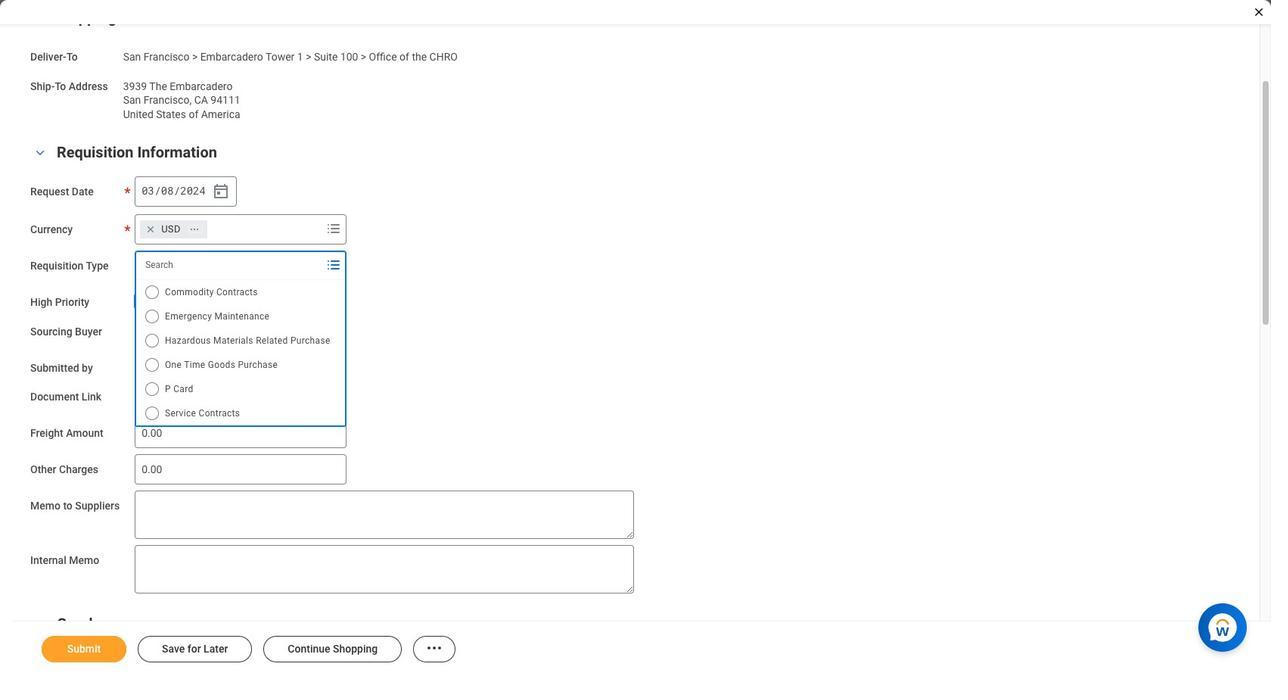 Task type: describe. For each thing, give the bounding box(es) containing it.
america
[[201, 108, 240, 120]]

sourcing buyer
[[30, 325, 102, 337]]

sourcing
[[30, 325, 72, 337]]

2 > from the left
[[306, 51, 311, 63]]

information
[[137, 143, 217, 161]]

request date
[[30, 185, 94, 197]]

emergency
[[165, 311, 212, 322]]

p
[[165, 384, 171, 394]]

chro
[[430, 51, 458, 63]]

united
[[123, 108, 154, 120]]

action bar region
[[11, 621, 1272, 676]]

requisition information button
[[57, 143, 217, 161]]

francisco,
[[144, 94, 192, 106]]

1
[[297, 51, 303, 63]]

related
[[256, 335, 288, 346]]

francisco
[[144, 51, 190, 63]]

materials
[[214, 335, 254, 346]]

request date group
[[135, 176, 237, 206]]

related actions image inside action bar region
[[426, 639, 444, 657]]

continue shopping
[[288, 643, 378, 655]]

x small image
[[143, 222, 158, 237]]

requisition for requisition type
[[30, 259, 84, 272]]

for
[[188, 643, 201, 655]]

service contracts
[[165, 408, 240, 418]]

Freight Amount text field
[[135, 418, 347, 448]]

continue
[[288, 643, 330, 655]]

to for ship-
[[55, 80, 66, 92]]

shipping
[[57, 8, 117, 26]]

1 > from the left
[[192, 51, 198, 63]]

1 horizontal spatial goods
[[208, 359, 236, 370]]

p card
[[165, 384, 194, 394]]

hazardous
[[165, 335, 211, 346]]

deliver-to
[[30, 51, 78, 63]]

embarcadero inside 3939 the embarcadero san francisco, ca 94111 united states of america
[[170, 80, 233, 92]]

logan mcneil element
[[135, 358, 200, 374]]

of inside 3939 the embarcadero san francisco, ca 94111 united states of america
[[189, 108, 199, 120]]

internal
[[30, 554, 66, 566]]

tower
[[266, 51, 295, 63]]

usd, press delete to clear value. option
[[140, 220, 207, 238]]

usd element
[[161, 222, 181, 236]]

priority
[[55, 296, 89, 308]]

Other Charges text field
[[135, 454, 347, 485]]

submitted
[[30, 361, 79, 374]]

san francisco > embarcadero tower 1 > suite 100 > office of the chro
[[123, 51, 458, 63]]

1 vertical spatial address
[[69, 80, 108, 92]]

other charges
[[30, 464, 98, 476]]

submit button
[[42, 636, 126, 662]]

1 vertical spatial memo
[[69, 554, 99, 566]]

other
[[30, 464, 56, 476]]

usd
[[161, 223, 181, 234]]

card
[[174, 384, 194, 394]]

contracts for service contracts
[[199, 408, 240, 418]]

of inside deliver-to element
[[400, 51, 410, 63]]

to for deliver-
[[66, 51, 78, 63]]

shopping
[[333, 643, 378, 655]]

san inside 3939 the embarcadero san francisco, ca 94111 united states of america
[[123, 94, 141, 106]]

by
[[82, 361, 93, 374]]

Sourcing Buyer field
[[136, 318, 322, 345]]

ship-to address
[[30, 80, 108, 92]]

2024
[[180, 183, 206, 198]]

03
[[142, 183, 154, 198]]

purchase for hazardous materials related purchase
[[291, 335, 331, 346]]

hazardous materials related purchase
[[165, 335, 331, 346]]

save for later
[[162, 643, 228, 655]]

08
[[161, 183, 174, 198]]

ca
[[194, 94, 208, 106]]

3939 the embarcadero san francisco, ca 94111 united states of america
[[123, 80, 240, 120]]

continue shopping button
[[264, 636, 402, 662]]

3 > from the left
[[361, 51, 367, 63]]

logan mcneil
[[135, 361, 200, 374]]

submitted by
[[30, 361, 93, 374]]

one
[[165, 359, 182, 370]]



Task type: locate. For each thing, give the bounding box(es) containing it.
of left the
[[400, 51, 410, 63]]

states
[[156, 108, 186, 120]]

maintenance
[[215, 311, 270, 322]]

Internal Memo text field
[[135, 545, 634, 594]]

0 vertical spatial related actions image
[[189, 224, 200, 234]]

of down ca
[[189, 108, 199, 120]]

san
[[123, 51, 141, 63], [123, 94, 141, 106]]

embarcadero up ca
[[170, 80, 233, 92]]

Document Link text field
[[135, 382, 347, 412]]

dialog
[[0, 0, 1272, 676]]

contracts
[[217, 287, 258, 297], [199, 408, 240, 418]]

of
[[400, 51, 410, 63], [189, 108, 199, 120]]

deliver-
[[30, 51, 66, 63]]

to up ship-to address
[[66, 51, 78, 63]]

2 prompts image from the top
[[325, 256, 343, 274]]

/ right 03
[[155, 183, 161, 198]]

internal memo
[[30, 554, 99, 566]]

ship-
[[30, 80, 55, 92]]

type
[[86, 259, 109, 272]]

to down deliver-to
[[55, 80, 66, 92]]

0 vertical spatial address
[[121, 8, 177, 26]]

one time goods purchase
[[165, 359, 278, 370]]

memo
[[30, 500, 61, 512], [69, 554, 99, 566]]

/
[[155, 183, 161, 198], [174, 183, 180, 198]]

Requisition Type field
[[136, 251, 322, 278]]

high
[[30, 296, 52, 308]]

logan
[[135, 361, 164, 374]]

0 vertical spatial requisition
[[57, 143, 134, 161]]

0 vertical spatial purchase
[[291, 335, 331, 346]]

ship-to address element
[[123, 71, 240, 122]]

purchase down the hazardous materials related purchase
[[238, 359, 278, 370]]

goods down materials
[[208, 359, 236, 370]]

0 vertical spatial goods
[[208, 359, 236, 370]]

contracts for commodity contracts
[[217, 287, 258, 297]]

amount
[[66, 427, 103, 439]]

requisition information group
[[30, 140, 1230, 594]]

to
[[66, 51, 78, 63], [55, 80, 66, 92]]

prompts image for currency
[[325, 219, 343, 238]]

0 vertical spatial prompts image
[[325, 219, 343, 238]]

1 horizontal spatial of
[[400, 51, 410, 63]]

related actions image inside usd, press delete to clear value. "option"
[[189, 224, 200, 234]]

1 vertical spatial prompts image
[[325, 256, 343, 274]]

1 vertical spatial purchase
[[238, 359, 278, 370]]

goods button
[[57, 615, 101, 633]]

freight amount
[[30, 427, 103, 439]]

shipping address
[[57, 8, 177, 26]]

/ right 08
[[174, 183, 180, 198]]

1 vertical spatial contracts
[[199, 408, 240, 418]]

dialog containing shipping address
[[0, 0, 1272, 676]]

commodity contracts
[[165, 287, 258, 297]]

document
[[30, 391, 79, 403]]

memo right internal
[[69, 554, 99, 566]]

the
[[412, 51, 427, 63]]

0 horizontal spatial memo
[[30, 500, 61, 512]]

high priority
[[30, 296, 89, 308]]

0 horizontal spatial >
[[192, 51, 198, 63]]

office
[[369, 51, 397, 63]]

0 horizontal spatial /
[[155, 183, 161, 198]]

buyer
[[75, 325, 102, 337]]

date
[[72, 185, 94, 197]]

requisition
[[57, 143, 134, 161], [30, 259, 84, 272]]

later
[[204, 643, 228, 655]]

1 vertical spatial to
[[55, 80, 66, 92]]

03 / 08 / 2024
[[142, 183, 206, 198]]

prompts image
[[325, 219, 343, 238], [325, 256, 343, 274]]

freight
[[30, 427, 63, 439]]

100
[[341, 51, 358, 63]]

94111
[[211, 94, 240, 106]]

1 horizontal spatial /
[[174, 183, 180, 198]]

deliver-to element
[[123, 41, 458, 64]]

0 vertical spatial contracts
[[217, 287, 258, 297]]

0 horizontal spatial purchase
[[238, 359, 278, 370]]

2 / from the left
[[174, 183, 180, 198]]

requisition type
[[30, 259, 109, 272]]

Memo to Suppliers text field
[[135, 491, 634, 539]]

1 horizontal spatial purchase
[[291, 335, 331, 346]]

service
[[165, 408, 196, 418]]

requisition information
[[57, 143, 217, 161]]

chevron down image
[[31, 620, 49, 630]]

1 san from the top
[[123, 51, 141, 63]]

0 horizontal spatial goods
[[57, 615, 101, 633]]

1 prompts image from the top
[[325, 219, 343, 238]]

check small image
[[133, 292, 151, 310]]

document link
[[30, 391, 102, 403]]

submit
[[67, 643, 101, 655]]

embarcadero up 94111
[[200, 51, 263, 63]]

prompts image
[[325, 321, 343, 340]]

commodity
[[165, 287, 214, 297]]

0 horizontal spatial of
[[189, 108, 199, 120]]

0 horizontal spatial address
[[69, 80, 108, 92]]

1 horizontal spatial address
[[121, 8, 177, 26]]

the
[[149, 80, 167, 92]]

requisition for requisition information
[[57, 143, 134, 161]]

1 vertical spatial related actions image
[[426, 639, 444, 657]]

1 horizontal spatial >
[[306, 51, 311, 63]]

0 vertical spatial embarcadero
[[200, 51, 263, 63]]

requisition up 'date'
[[57, 143, 134, 161]]

save for later button
[[138, 636, 252, 662]]

address
[[121, 8, 177, 26], [69, 80, 108, 92]]

purchase for one time goods purchase
[[238, 359, 278, 370]]

2 horizontal spatial >
[[361, 51, 367, 63]]

san up 3939
[[123, 51, 141, 63]]

to
[[63, 500, 73, 512]]

chevron down image
[[31, 148, 49, 158]]

> right the francisco
[[192, 51, 198, 63]]

save
[[162, 643, 185, 655]]

goods
[[208, 359, 236, 370], [57, 615, 101, 633]]

memo left 'to'
[[30, 500, 61, 512]]

san down 3939
[[123, 94, 141, 106]]

workday assistant region
[[1199, 597, 1254, 652]]

charges
[[59, 464, 98, 476]]

0 vertical spatial san
[[123, 51, 141, 63]]

link
[[82, 391, 102, 403]]

1 vertical spatial san
[[123, 94, 141, 106]]

3939
[[123, 80, 147, 92]]

purchase
[[291, 335, 331, 346], [238, 359, 278, 370]]

calendar image
[[212, 182, 230, 200]]

contracts right the service
[[199, 408, 240, 418]]

time
[[184, 359, 206, 370]]

request
[[30, 185, 69, 197]]

shipping address group
[[30, 5, 1230, 122]]

suite
[[314, 51, 338, 63]]

0 vertical spatial memo
[[30, 500, 61, 512]]

suppliers
[[75, 500, 120, 512]]

embarcadero inside deliver-to element
[[200, 51, 263, 63]]

1 vertical spatial goods
[[57, 615, 101, 633]]

san inside deliver-to element
[[123, 51, 141, 63]]

1 / from the left
[[155, 183, 161, 198]]

emergency maintenance
[[165, 311, 270, 322]]

mcneil
[[167, 361, 200, 374]]

2 san from the top
[[123, 94, 141, 106]]

embarcadero
[[200, 51, 263, 63], [170, 80, 233, 92]]

related actions image
[[189, 224, 200, 234], [426, 639, 444, 657]]

shipping address button
[[57, 8, 177, 26]]

requisition up high priority at the top of the page
[[30, 259, 84, 272]]

contracts up maintenance
[[217, 287, 258, 297]]

0 vertical spatial of
[[400, 51, 410, 63]]

1 horizontal spatial related actions image
[[426, 639, 444, 657]]

close checkout image
[[1254, 6, 1266, 18]]

> right 1
[[306, 51, 311, 63]]

1 vertical spatial of
[[189, 108, 199, 120]]

address up the francisco
[[121, 8, 177, 26]]

memo to suppliers
[[30, 500, 120, 512]]

1 horizontal spatial memo
[[69, 554, 99, 566]]

1 vertical spatial requisition
[[30, 259, 84, 272]]

prompts image for requisition type
[[325, 256, 343, 274]]

goods up submit
[[57, 615, 101, 633]]

1 vertical spatial embarcadero
[[170, 80, 233, 92]]

0 horizontal spatial related actions image
[[189, 224, 200, 234]]

purchase right related at the left of the page
[[291, 335, 331, 346]]

> right 100
[[361, 51, 367, 63]]

>
[[192, 51, 198, 63], [306, 51, 311, 63], [361, 51, 367, 63]]

address down deliver-to
[[69, 80, 108, 92]]

0 vertical spatial to
[[66, 51, 78, 63]]

currency
[[30, 223, 73, 235]]



Task type: vqa. For each thing, say whether or not it's contained in the screenshot.
the rightmost The Tardy
no



